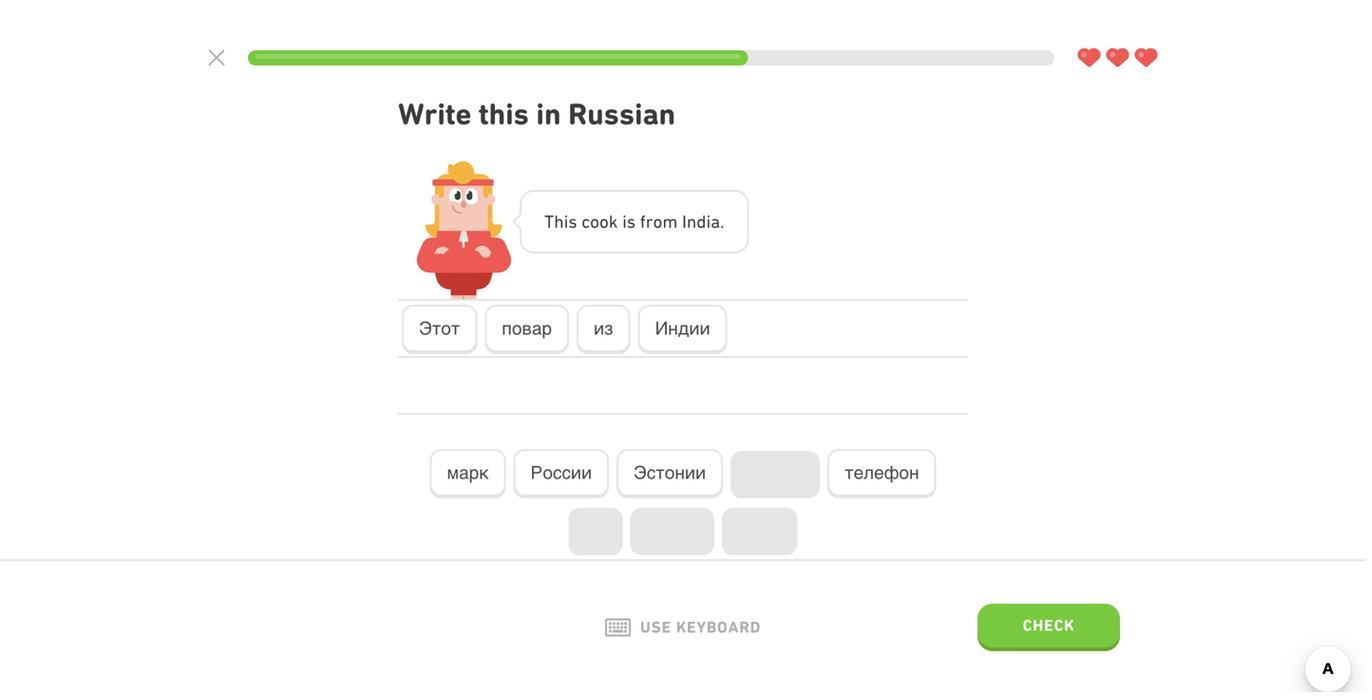 Task type: vqa. For each thing, say whether or not it's contained in the screenshot.
S
yes



Task type: locate. For each thing, give the bounding box(es) containing it.
i
[[564, 211, 568, 232], [622, 211, 627, 232], [706, 211, 711, 232]]

1 horizontal spatial i
[[622, 211, 627, 232]]

2 i from the left
[[622, 211, 627, 232]]

индии
[[655, 318, 710, 339]]

check
[[1023, 616, 1075, 635]]

индии button
[[638, 305, 727, 354]]

o right c
[[599, 211, 609, 232]]

m
[[662, 211, 678, 232]]

progress bar
[[248, 50, 1054, 66]]

i right k in the top left of the page
[[622, 211, 627, 232]]

in
[[536, 96, 561, 132]]

0 horizontal spatial i
[[564, 211, 568, 232]]

3 o from the left
[[653, 211, 662, 232]]

телефон
[[845, 463, 919, 483]]

0 horizontal spatial s
[[568, 211, 577, 232]]

check button
[[978, 604, 1120, 652]]

use keyboard
[[640, 619, 761, 637]]

телефон button
[[827, 449, 936, 499]]

d
[[697, 211, 706, 232]]

1 i from the left
[[564, 211, 568, 232]]

s
[[568, 211, 577, 232], [627, 211, 636, 232]]

россии button
[[514, 449, 609, 499]]

из
[[594, 318, 613, 339]]

i right the t
[[564, 211, 568, 232]]

марк button
[[430, 449, 506, 499]]

c
[[582, 211, 590, 232]]

i
[[682, 211, 687, 232]]

s left c
[[568, 211, 577, 232]]

s left f
[[627, 211, 636, 232]]

этот button
[[402, 305, 477, 354]]

o left k in the top left of the page
[[590, 211, 599, 232]]

n
[[687, 211, 697, 232]]

use keyboard button
[[605, 619, 761, 637]]

o right f
[[653, 211, 662, 232]]

o
[[590, 211, 599, 232], [599, 211, 609, 232], [653, 211, 662, 232]]

из button
[[577, 305, 630, 354]]

1 horizontal spatial s
[[627, 211, 636, 232]]

i left .
[[706, 211, 711, 232]]

2 horizontal spatial i
[[706, 211, 711, 232]]

россии
[[531, 463, 592, 483]]

.
[[720, 211, 724, 232]]

2 s from the left
[[627, 211, 636, 232]]

t h i s c o o k i s
[[544, 211, 636, 232]]

повар button
[[485, 305, 569, 354]]



Task type: describe. For each thing, give the bounding box(es) containing it.
1 s from the left
[[568, 211, 577, 232]]

write this in russian
[[398, 96, 676, 132]]

this
[[479, 96, 529, 132]]

марк
[[447, 463, 489, 483]]

i n d i a .
[[682, 211, 724, 232]]

russian
[[568, 96, 676, 132]]

r
[[646, 211, 653, 232]]

3 i from the left
[[706, 211, 711, 232]]

h
[[554, 211, 564, 232]]

этот
[[419, 318, 460, 339]]

use
[[640, 619, 672, 637]]

эстонии
[[634, 463, 706, 483]]

k
[[609, 211, 618, 232]]

write
[[398, 96, 471, 132]]

2 o from the left
[[599, 211, 609, 232]]

эстонии button
[[617, 449, 723, 499]]

keyboard
[[676, 619, 761, 637]]

t
[[544, 211, 554, 232]]

f r o m
[[640, 211, 678, 232]]

1 o from the left
[[590, 211, 599, 232]]

a
[[711, 211, 720, 232]]

повар
[[502, 318, 552, 339]]

f
[[640, 211, 646, 232]]



